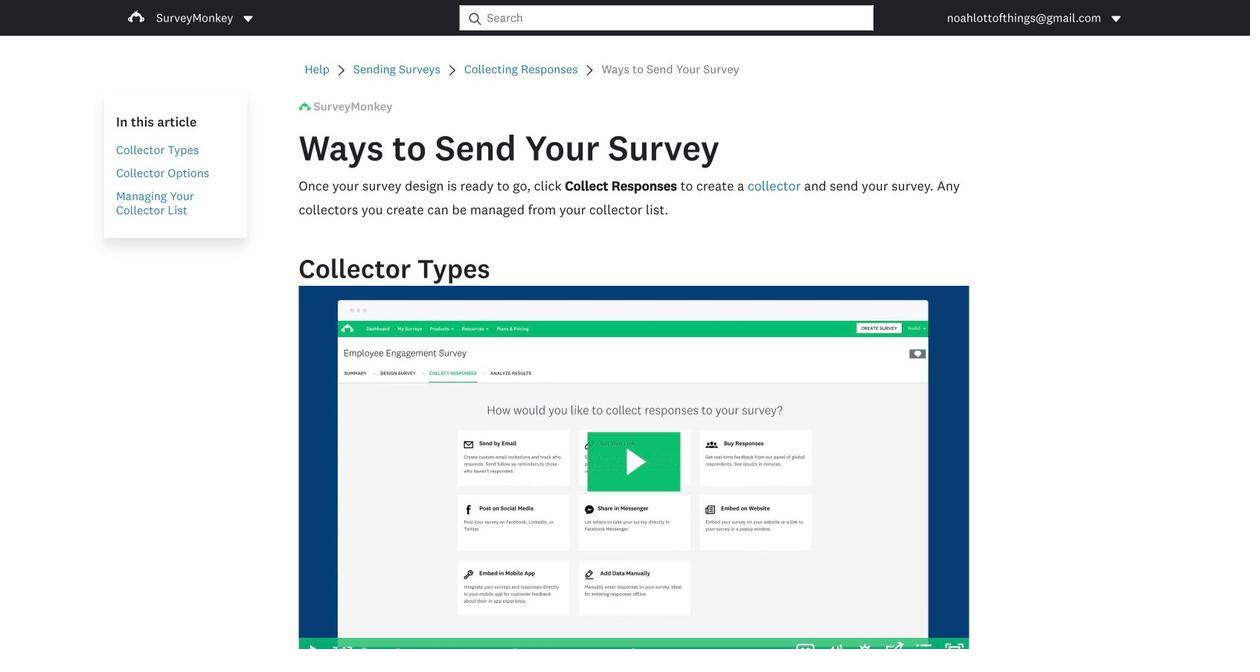 Task type: describe. For each thing, give the bounding box(es) containing it.
search image
[[469, 13, 481, 25]]

chapter markers toolbar
[[364, 638, 784, 649]]

video element
[[299, 286, 970, 649]]

search image
[[469, 13, 481, 25]]



Task type: vqa. For each thing, say whether or not it's contained in the screenshot.
'alert'
no



Task type: locate. For each thing, give the bounding box(es) containing it.
Search text field
[[481, 6, 873, 30]]

open image
[[1111, 13, 1123, 25], [1112, 16, 1121, 22]]

open image
[[242, 13, 254, 25], [244, 16, 253, 22]]

playbar slider
[[353, 638, 791, 649]]



